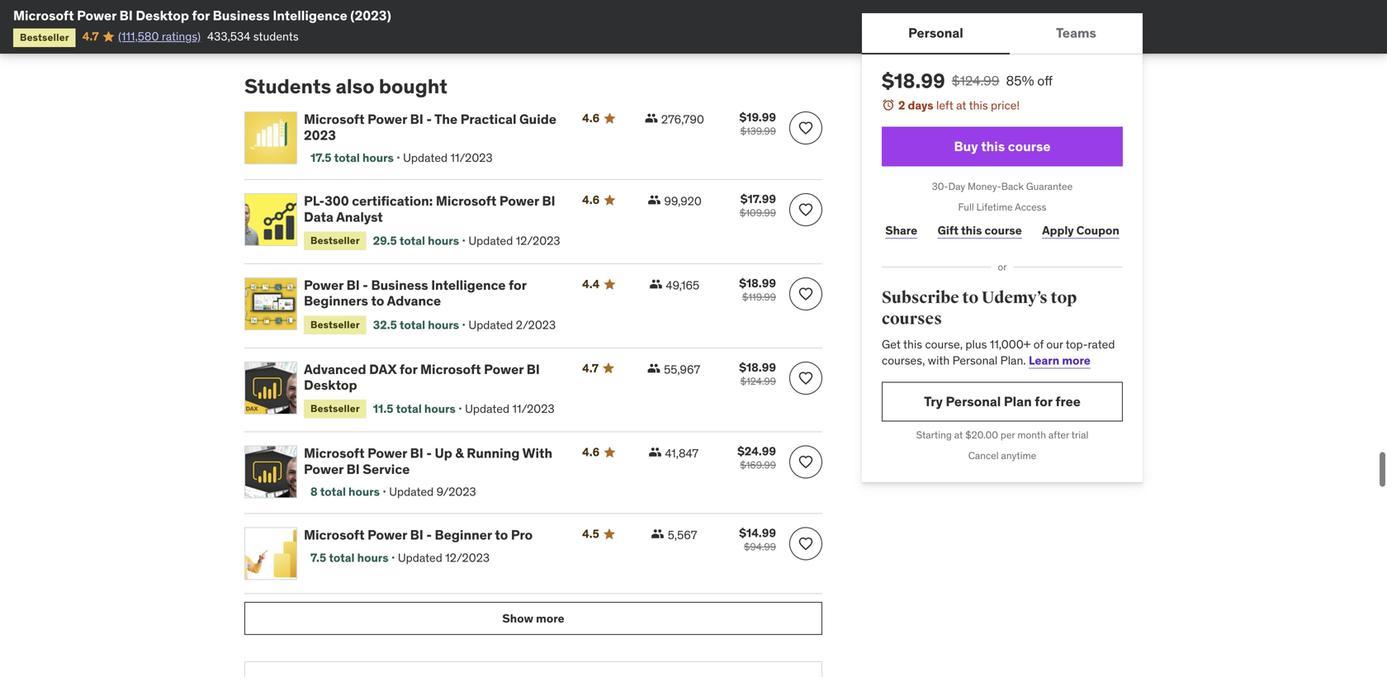 Task type: describe. For each thing, give the bounding box(es) containing it.
intelligence inside power bi - business intelligence for beginners to advance
[[431, 277, 506, 294]]

wishlist image
[[798, 202, 815, 218]]

coupon
[[1077, 223, 1120, 238]]

0 vertical spatial at
[[957, 98, 967, 113]]

total for 7.5
[[329, 550, 355, 565]]

pro
[[511, 527, 533, 544]]

apply
[[1043, 223, 1074, 238]]

total for 29.5
[[400, 233, 425, 248]]

plus
[[966, 337, 988, 352]]

- inside power bi - business intelligence for beginners to advance
[[363, 277, 368, 294]]

per
[[1001, 429, 1016, 442]]

$124.99 for $18.99 $124.99 85% off
[[952, 72, 1000, 89]]

back
[[1002, 180, 1024, 193]]

learn more link
[[1029, 353, 1091, 368]]

teams button
[[1010, 13, 1143, 53]]

wishlist image for advanced dax for microsoft power bi desktop
[[798, 370, 815, 386]]

433,534
[[207, 29, 251, 44]]

tab list containing personal
[[862, 13, 1143, 55]]

updated for 7.5 total hours
[[398, 550, 443, 565]]

courses
[[882, 309, 943, 329]]

this for buy
[[982, 138, 1006, 155]]

students
[[253, 29, 299, 44]]

try personal plan for free link
[[882, 382, 1124, 422]]

$139.99
[[741, 125, 777, 138]]

for left free
[[1035, 393, 1053, 410]]

up
[[435, 445, 453, 462]]

updated 2/2023
[[469, 317, 556, 332]]

gift this course link
[[935, 214, 1026, 247]]

advanced dax for microsoft power bi desktop link
[[304, 361, 563, 394]]

analyst
[[336, 209, 383, 225]]

gift
[[938, 223, 959, 238]]

$18.99 for $18.99 $119.99
[[740, 276, 777, 291]]

updated for 32.5 total hours
[[469, 317, 513, 332]]

day
[[949, 180, 966, 193]]

for inside power bi - business intelligence for beginners to advance
[[509, 277, 527, 294]]

power inside power bi - business intelligence for beginners to advance
[[304, 277, 344, 294]]

the
[[435, 111, 458, 128]]

pl-
[[304, 193, 325, 210]]

microsoft inside advanced dax for microsoft power bi desktop
[[421, 361, 481, 378]]

practical
[[461, 111, 517, 128]]

4.4
[[583, 277, 600, 292]]

microsoft for microsoft power bi - up & running with power bi service
[[304, 445, 365, 462]]

our
[[1047, 337, 1064, 352]]

starting
[[917, 429, 952, 442]]

wishlist image for microsoft power bi - the practical guide 2023
[[798, 120, 815, 137]]

(111,580
[[118, 29, 159, 44]]

wishlist image for microsoft power bi - beginner to pro
[[798, 536, 815, 552]]

433,534 students
[[207, 29, 299, 44]]

total for 32.5
[[400, 317, 426, 332]]

get
[[882, 337, 901, 352]]

share button
[[882, 214, 921, 247]]

$24.99
[[738, 444, 777, 459]]

anytime
[[1002, 449, 1037, 462]]

ratings)
[[162, 29, 201, 44]]

top
[[1051, 288, 1077, 308]]

$18.99 for $18.99 $124.99 85% off
[[882, 69, 946, 93]]

dax
[[369, 361, 397, 378]]

12/2023 for 29.5 total hours
[[516, 233, 561, 248]]

bi inside advanced dax for microsoft power bi desktop
[[527, 361, 540, 378]]

buy this course button
[[882, 127, 1124, 167]]

hours for 7.5 total hours
[[357, 550, 389, 565]]

starting at $20.00 per month after trial cancel anytime
[[917, 429, 1089, 462]]

power inside microsoft power bi - the practical guide 2023
[[368, 111, 407, 128]]

bestseller for advanced
[[311, 402, 360, 415]]

(2023)
[[350, 7, 391, 24]]

- for up
[[427, 445, 432, 462]]

microsoft power bi - up & running with power bi service link
[[304, 445, 563, 478]]

updated 11/2023 for 17.5 total hours
[[403, 150, 493, 165]]

wishlist image for power bi - business intelligence for beginners to advance
[[798, 286, 815, 302]]

personal inside button
[[909, 24, 964, 41]]

microsoft inside pl-300 certification: microsoft power bi data analyst
[[436, 193, 497, 210]]

99,920
[[664, 194, 702, 209]]

85%
[[1007, 72, 1035, 89]]

$24.99 $169.99
[[738, 444, 777, 472]]

49,165
[[666, 278, 700, 293]]

55,967
[[664, 362, 701, 377]]

desktop inside advanced dax for microsoft power bi desktop
[[304, 377, 357, 394]]

microsoft power bi - up & running with power bi service
[[304, 445, 553, 478]]

$17.99
[[741, 192, 777, 207]]

$17.99 $109.99
[[740, 192, 777, 220]]

pl-300 certification: microsoft power bi data analyst link
[[304, 193, 563, 225]]

hours for 29.5 total hours
[[428, 233, 459, 248]]

course for gift this course
[[985, 223, 1023, 238]]

data
[[304, 209, 334, 225]]

2
[[899, 98, 906, 113]]

power bi - business intelligence for beginners to advance
[[304, 277, 527, 310]]

8
[[311, 485, 318, 499]]

$169.99
[[740, 459, 777, 472]]

to inside power bi - business intelligence for beginners to advance
[[371, 293, 384, 310]]

300
[[325, 193, 349, 210]]

5,567
[[668, 528, 698, 543]]

xsmall image for microsoft power bi - the practical guide 2023
[[645, 112, 658, 125]]

bi inside microsoft power bi - the practical guide 2023
[[410, 111, 424, 128]]

xsmall image for microsoft power bi - beginner to pro
[[652, 528, 665, 541]]

running
[[467, 445, 520, 462]]

276,790
[[662, 112, 705, 127]]

teams
[[1057, 24, 1097, 41]]

11.5
[[373, 402, 394, 416]]

cancel
[[969, 449, 999, 462]]

more for show more
[[536, 611, 565, 626]]

top-
[[1066, 337, 1088, 352]]

30-day money-back guarantee full lifetime access
[[933, 180, 1073, 213]]

4.6 for microsoft power bi - the practical guide 2023
[[583, 111, 600, 126]]

students also bought
[[245, 74, 448, 99]]

hours for 11.5 total hours
[[425, 402, 456, 416]]

bi up 8 total hours
[[347, 461, 360, 478]]

$18.99 $124.99
[[740, 360, 777, 388]]

with
[[928, 353, 950, 368]]

certification:
[[352, 193, 433, 210]]

report
[[351, 3, 387, 18]]

xsmall image for microsoft power bi - up & running with power bi service
[[649, 446, 662, 459]]

power bi - business intelligence for beginners to advance link
[[304, 277, 563, 310]]

advanced
[[304, 361, 366, 378]]

$18.99 $119.99
[[740, 276, 777, 304]]

buy this course
[[955, 138, 1051, 155]]



Task type: vqa. For each thing, say whether or not it's contained in the screenshot.
xsmall icon associated with 1. Intro
no



Task type: locate. For each thing, give the bounding box(es) containing it.
updated down microsoft power bi - beginner to pro
[[398, 550, 443, 565]]

$18.99 down $119.99
[[740, 360, 777, 375]]

wishlist image
[[798, 120, 815, 137], [798, 286, 815, 302], [798, 370, 815, 386], [798, 454, 815, 471], [798, 536, 815, 552]]

4.6
[[583, 111, 600, 126], [583, 193, 600, 208], [583, 445, 600, 460]]

1 vertical spatial 11/2023
[[513, 402, 555, 416]]

updated for 17.5 total hours
[[403, 150, 448, 165]]

11.5 total hours
[[373, 402, 456, 416]]

personal up $20.00
[[946, 393, 1001, 410]]

mark as helpful image
[[273, 3, 290, 19]]

hours up "certification:" in the top left of the page
[[363, 150, 394, 165]]

4.6 for microsoft power bi - up & running with power bi service
[[583, 445, 600, 460]]

0 vertical spatial $124.99
[[952, 72, 1000, 89]]

0 vertical spatial 11/2023
[[451, 150, 493, 165]]

pl-300 certification: microsoft power bi data analyst
[[304, 193, 556, 225]]

0 vertical spatial xsmall image
[[648, 193, 661, 207]]

7.5 total hours
[[311, 550, 389, 565]]

- left up
[[427, 445, 432, 462]]

month
[[1018, 429, 1047, 442]]

4.6 for pl-300 certification: microsoft power bi data analyst
[[583, 193, 600, 208]]

hours down power bi - business intelligence for beginners to advance link
[[428, 317, 459, 332]]

0 vertical spatial updated 11/2023
[[403, 150, 493, 165]]

0 horizontal spatial 11/2023
[[451, 150, 493, 165]]

wishlist image right $139.99
[[798, 120, 815, 137]]

full
[[959, 201, 975, 213]]

11/2023 for 17.5 total hours
[[451, 150, 493, 165]]

1 vertical spatial course
[[985, 223, 1023, 238]]

free
[[1056, 393, 1081, 410]]

to left udemy's
[[963, 288, 979, 308]]

0 vertical spatial personal
[[909, 24, 964, 41]]

0 vertical spatial 4.6
[[583, 111, 600, 126]]

updated 11/2023 down microsoft power bi - the practical guide 2023 'link'
[[403, 150, 493, 165]]

updated for 29.5 total hours
[[469, 233, 513, 248]]

updated down service
[[389, 485, 434, 499]]

1 vertical spatial personal
[[953, 353, 998, 368]]

wishlist image right $169.99
[[798, 454, 815, 471]]

for inside advanced dax for microsoft power bi desktop
[[400, 361, 418, 378]]

this down $18.99 $124.99 85% off
[[969, 98, 989, 113]]

8 total hours
[[311, 485, 380, 499]]

(111,580 ratings)
[[118, 29, 201, 44]]

0 horizontal spatial business
[[213, 7, 270, 24]]

5 wishlist image from the top
[[798, 536, 815, 552]]

- inside microsoft power bi - up & running with power bi service
[[427, 445, 432, 462]]

$19.99
[[740, 110, 777, 125]]

3 4.6 from the top
[[583, 445, 600, 460]]

personal
[[909, 24, 964, 41], [953, 353, 998, 368], [946, 393, 1001, 410]]

1 vertical spatial 12/2023
[[445, 550, 490, 565]]

xsmall image left "276,790"
[[645, 112, 658, 125]]

wishlist image right $18.99 $124.99
[[798, 370, 815, 386]]

1 4.6 from the top
[[583, 111, 600, 126]]

1 horizontal spatial more
[[1063, 353, 1091, 368]]

to left pro
[[495, 527, 508, 544]]

more for learn more
[[1063, 353, 1091, 368]]

total for 11.5
[[396, 402, 422, 416]]

updated 11/2023 for 11.5 total hours
[[465, 402, 555, 416]]

xsmall image for pl-300 certification: microsoft power bi data analyst
[[648, 193, 661, 207]]

to inside subscribe to udemy's top courses
[[963, 288, 979, 308]]

beginner
[[435, 527, 492, 544]]

learn more
[[1029, 353, 1091, 368]]

business inside power bi - business intelligence for beginners to advance
[[371, 277, 428, 294]]

2023
[[304, 127, 336, 144]]

total down advance
[[400, 317, 426, 332]]

this inside get this course, plus 11,000+ of our top-rated courses, with personal plan.
[[904, 337, 923, 352]]

0 horizontal spatial intelligence
[[273, 7, 348, 24]]

desktop
[[136, 7, 189, 24], [304, 377, 357, 394]]

$124.99
[[952, 72, 1000, 89], [741, 375, 777, 388]]

wishlist image right $119.99
[[798, 286, 815, 302]]

total right 11.5
[[396, 402, 422, 416]]

1 horizontal spatial 4.7
[[583, 361, 599, 376]]

$119.99
[[743, 291, 777, 304]]

power inside advanced dax for microsoft power bi desktop
[[484, 361, 524, 378]]

or
[[998, 261, 1007, 274]]

- inside microsoft power bi - the practical guide 2023
[[427, 111, 432, 128]]

- for beginner
[[427, 527, 432, 544]]

0 horizontal spatial to
[[371, 293, 384, 310]]

this up courses,
[[904, 337, 923, 352]]

apply coupon button
[[1039, 214, 1124, 247]]

- for the
[[427, 111, 432, 128]]

- left the
[[427, 111, 432, 128]]

at inside starting at $20.00 per month after trial cancel anytime
[[955, 429, 963, 442]]

hours down microsoft power bi - beginner to pro
[[357, 550, 389, 565]]

2 wishlist image from the top
[[798, 286, 815, 302]]

microsoft for microsoft power bi - beginner to pro
[[304, 527, 365, 544]]

updated up running
[[465, 402, 510, 416]]

1 horizontal spatial $124.99
[[952, 72, 1000, 89]]

bi inside pl-300 certification: microsoft power bi data analyst
[[542, 193, 556, 210]]

$18.99 for $18.99 $124.99
[[740, 360, 777, 375]]

bi inside power bi - business intelligence for beginners to advance
[[347, 277, 360, 294]]

to up 32.5 at the left
[[371, 293, 384, 310]]

17.5
[[311, 150, 332, 165]]

total for 8
[[320, 485, 346, 499]]

1 vertical spatial updated 12/2023
[[398, 550, 490, 565]]

students
[[245, 74, 331, 99]]

2 vertical spatial xsmall image
[[649, 446, 662, 459]]

business up 32.5 at the left
[[371, 277, 428, 294]]

microsoft power bi - the practical guide 2023
[[304, 111, 557, 144]]

1 vertical spatial desktop
[[304, 377, 357, 394]]

32.5
[[373, 317, 397, 332]]

desktop up (111,580 ratings)
[[136, 7, 189, 24]]

more inside button
[[536, 611, 565, 626]]

advance
[[387, 293, 441, 310]]

try
[[924, 393, 943, 410]]

total right the 7.5
[[329, 550, 355, 565]]

bi down guide
[[542, 193, 556, 210]]

xsmall image
[[648, 193, 661, 207], [650, 278, 663, 291], [652, 528, 665, 541]]

total right 29.5
[[400, 233, 425, 248]]

1 vertical spatial intelligence
[[431, 277, 506, 294]]

updated for 11.5 total hours
[[465, 402, 510, 416]]

0 horizontal spatial 4.7
[[82, 29, 99, 44]]

course,
[[926, 337, 963, 352]]

11,000+
[[990, 337, 1031, 352]]

updated down microsoft power bi - the practical guide 2023
[[403, 150, 448, 165]]

$18.99 down $109.99 on the top of the page
[[740, 276, 777, 291]]

$124.99 for $18.99 $124.99
[[741, 375, 777, 388]]

intelligence up updated 2/2023
[[431, 277, 506, 294]]

2 days left at this price!
[[899, 98, 1020, 113]]

service
[[363, 461, 410, 478]]

updated down pl-300 certification: microsoft power bi data analyst 'link'
[[469, 233, 513, 248]]

11/2023 up with
[[513, 402, 555, 416]]

0 vertical spatial course
[[1009, 138, 1051, 155]]

hours for 17.5 total hours
[[363, 150, 394, 165]]

1 horizontal spatial to
[[495, 527, 508, 544]]

11/2023 for 11.5 total hours
[[513, 402, 555, 416]]

- left 'beginner'
[[427, 527, 432, 544]]

$109.99
[[740, 207, 777, 220]]

1 vertical spatial more
[[536, 611, 565, 626]]

3 wishlist image from the top
[[798, 370, 815, 386]]

mark as unhelpful image
[[313, 3, 330, 19]]

personal inside get this course, plus 11,000+ of our top-rated courses, with personal plan.
[[953, 353, 998, 368]]

1 horizontal spatial intelligence
[[431, 277, 506, 294]]

course
[[1009, 138, 1051, 155], [985, 223, 1023, 238]]

buy
[[955, 138, 979, 155]]

subscribe
[[882, 288, 960, 308]]

xsmall image left 49,165
[[650, 278, 663, 291]]

1 vertical spatial business
[[371, 277, 428, 294]]

personal down plus
[[953, 353, 998, 368]]

$124.99 up $24.99
[[741, 375, 777, 388]]

total for 17.5
[[334, 150, 360, 165]]

xsmall image for power bi - business intelligence for beginners to advance
[[650, 278, 663, 291]]

microsoft for microsoft power bi - the practical guide 2023
[[304, 111, 365, 128]]

microsoft inside microsoft power bi - up & running with power bi service
[[304, 445, 365, 462]]

access
[[1015, 201, 1047, 213]]

32.5 total hours
[[373, 317, 459, 332]]

for up the ratings) at the top
[[192, 7, 210, 24]]

2 horizontal spatial to
[[963, 288, 979, 308]]

updated 11/2023 up running
[[465, 402, 555, 416]]

rated
[[1088, 337, 1116, 352]]

1 vertical spatial updated 11/2023
[[465, 402, 555, 416]]

for
[[192, 7, 210, 24], [509, 277, 527, 294], [400, 361, 418, 378], [1035, 393, 1053, 410]]

updated 9/2023
[[389, 485, 476, 499]]

microsoft power bi - beginner to pro link
[[304, 527, 563, 544]]

show more
[[503, 611, 565, 626]]

bestseller
[[20, 31, 69, 44], [311, 234, 360, 247], [311, 318, 360, 331], [311, 402, 360, 415]]

$14.99 $94.99
[[740, 526, 777, 554]]

xsmall image left 55,967
[[648, 362, 661, 375]]

xsmall image for advanced dax for microsoft power bi desktop
[[648, 362, 661, 375]]

this for get
[[904, 337, 923, 352]]

12/2023 for 7.5 total hours
[[445, 550, 490, 565]]

left
[[937, 98, 954, 113]]

for up updated 2/2023
[[509, 277, 527, 294]]

0 vertical spatial business
[[213, 7, 270, 24]]

0 vertical spatial 12/2023
[[516, 233, 561, 248]]

microsoft power bi - the practical guide 2023 link
[[304, 111, 563, 144]]

business
[[213, 7, 270, 24], [371, 277, 428, 294]]

0 vertical spatial more
[[1063, 353, 1091, 368]]

this right buy
[[982, 138, 1006, 155]]

desktop left dax
[[304, 377, 357, 394]]

updated 11/2023
[[403, 150, 493, 165], [465, 402, 555, 416]]

$20.00
[[966, 429, 999, 442]]

get this course, plus 11,000+ of our top-rated courses, with personal plan.
[[882, 337, 1116, 368]]

learn
[[1029, 353, 1060, 368]]

plan.
[[1001, 353, 1027, 368]]

hours for 8 total hours
[[349, 485, 380, 499]]

1 vertical spatial $18.99
[[740, 276, 777, 291]]

7.5
[[311, 550, 327, 565]]

this right gift
[[962, 223, 983, 238]]

0 horizontal spatial more
[[536, 611, 565, 626]]

1 vertical spatial xsmall image
[[650, 278, 663, 291]]

2 vertical spatial 4.6
[[583, 445, 600, 460]]

power inside pl-300 certification: microsoft power bi data analyst
[[500, 193, 539, 210]]

1 vertical spatial 4.6
[[583, 193, 600, 208]]

1 vertical spatial $124.99
[[741, 375, 777, 388]]

bi left the
[[410, 111, 424, 128]]

more down top-
[[1063, 353, 1091, 368]]

$124.99 inside $18.99 $124.99 85% off
[[952, 72, 1000, 89]]

for right dax
[[400, 361, 418, 378]]

course up back
[[1009, 138, 1051, 155]]

17.5 total hours
[[311, 150, 394, 165]]

after
[[1049, 429, 1070, 442]]

29.5
[[373, 233, 397, 248]]

- left advance
[[363, 277, 368, 294]]

xsmall image left the 99,920
[[648, 193, 661, 207]]

business up 433,534 students
[[213, 7, 270, 24]]

0 horizontal spatial 12/2023
[[445, 550, 490, 565]]

bi left up
[[410, 445, 424, 462]]

updated left 2/2023
[[469, 317, 513, 332]]

2/2023
[[516, 317, 556, 332]]

2 4.6 from the top
[[583, 193, 600, 208]]

bi down updated 9/2023
[[410, 527, 424, 544]]

2 vertical spatial xsmall image
[[652, 528, 665, 541]]

wishlist image for microsoft power bi - up & running with power bi service
[[798, 454, 815, 471]]

bestseller for power
[[311, 318, 360, 331]]

xsmall image left "41,847"
[[649, 446, 662, 459]]

hours for 32.5 total hours
[[428, 317, 459, 332]]

0 vertical spatial desktop
[[136, 7, 189, 24]]

wishlist image right "$94.99"
[[798, 536, 815, 552]]

$124.99 up 2 days left at this price!
[[952, 72, 1000, 89]]

hours down service
[[349, 485, 380, 499]]

total right 17.5
[[334, 150, 360, 165]]

1 vertical spatial 4.7
[[583, 361, 599, 376]]

-
[[427, 111, 432, 128], [363, 277, 368, 294], [427, 445, 432, 462], [427, 527, 432, 544]]

guide
[[520, 111, 557, 128]]

bi up (111,580 at the left top of page
[[120, 7, 133, 24]]

1 horizontal spatial 12/2023
[[516, 233, 561, 248]]

off
[[1038, 72, 1053, 89]]

$18.99 up days
[[882, 69, 946, 93]]

alarm image
[[882, 98, 896, 112]]

personal up $18.99 $124.99 85% off
[[909, 24, 964, 41]]

0 horizontal spatial $124.99
[[741, 375, 777, 388]]

more right "show"
[[536, 611, 565, 626]]

microsoft inside microsoft power bi - the practical guide 2023
[[304, 111, 365, 128]]

0 vertical spatial xsmall image
[[645, 112, 658, 125]]

11/2023 down the practical
[[451, 150, 493, 165]]

1 horizontal spatial desktop
[[304, 377, 357, 394]]

intelligence up students
[[273, 7, 348, 24]]

1 wishlist image from the top
[[798, 120, 815, 137]]

0 horizontal spatial desktop
[[136, 7, 189, 24]]

2 vertical spatial personal
[[946, 393, 1001, 410]]

course down lifetime at the top right
[[985, 223, 1023, 238]]

apply coupon
[[1043, 223, 1120, 238]]

updated 12/2023 for 7.5 total hours
[[398, 550, 490, 565]]

this inside button
[[982, 138, 1006, 155]]

microsoft for microsoft power bi desktop for business intelligence (2023)
[[13, 7, 74, 24]]

updated for 8 total hours
[[389, 485, 434, 499]]

4 wishlist image from the top
[[798, 454, 815, 471]]

show
[[503, 611, 534, 626]]

course inside button
[[1009, 138, 1051, 155]]

hours down "advanced dax for microsoft power bi desktop" link
[[425, 402, 456, 416]]

9/2023
[[437, 485, 476, 499]]

tab list
[[862, 13, 1143, 55]]

$124.99 inside $18.99 $124.99
[[741, 375, 777, 388]]

days
[[908, 98, 934, 113]]

this for gift
[[962, 223, 983, 238]]

bought
[[379, 74, 448, 99]]

course for buy this course
[[1009, 138, 1051, 155]]

gift this course
[[938, 223, 1023, 238]]

4.5
[[583, 527, 600, 542]]

0 vertical spatial intelligence
[[273, 7, 348, 24]]

0 vertical spatial updated 12/2023
[[469, 233, 561, 248]]

1 horizontal spatial 11/2023
[[513, 402, 555, 416]]

bestseller for pl-
[[311, 234, 360, 247]]

2 vertical spatial $18.99
[[740, 360, 777, 375]]

41,847
[[665, 446, 699, 461]]

xsmall image left 5,567
[[652, 528, 665, 541]]

1 horizontal spatial business
[[371, 277, 428, 294]]

0 vertical spatial 4.7
[[82, 29, 99, 44]]

$18.99 $124.99 85% off
[[882, 69, 1053, 93]]

1 vertical spatial xsmall image
[[648, 362, 661, 375]]

total right the 8
[[320, 485, 346, 499]]

bi left advance
[[347, 277, 360, 294]]

1 vertical spatial at
[[955, 429, 963, 442]]

updated 12/2023 for 29.5 total hours
[[469, 233, 561, 248]]

0 vertical spatial $18.99
[[882, 69, 946, 93]]

try personal plan for free
[[924, 393, 1081, 410]]

$14.99
[[740, 526, 777, 541]]

xsmall image
[[645, 112, 658, 125], [648, 362, 661, 375], [649, 446, 662, 459]]

trial
[[1072, 429, 1089, 442]]

bi down 2/2023
[[527, 361, 540, 378]]

at left $20.00
[[955, 429, 963, 442]]

at right left
[[957, 98, 967, 113]]

hours down pl-300 certification: microsoft power bi data analyst 'link'
[[428, 233, 459, 248]]

money-
[[968, 180, 1002, 193]]



